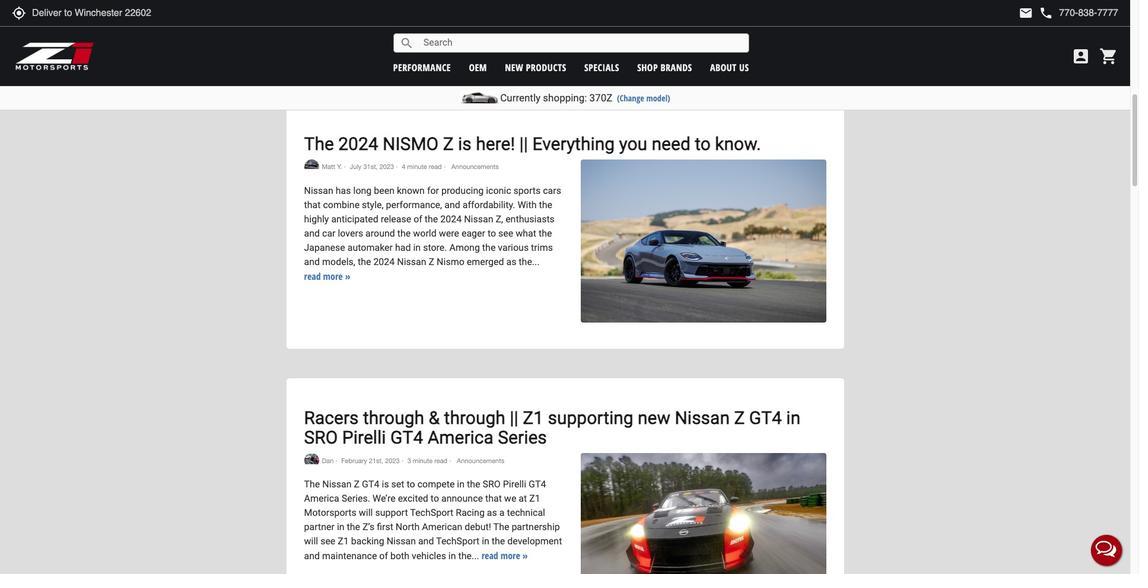Task type: describe. For each thing, give the bounding box(es) containing it.
z inside racers through & through || z1 supporting new nissan z gt4 in sro pirelli gt4 america series
[[734, 408, 745, 429]]

shopping_cart
[[1100, 47, 1119, 66]]

excited
[[398, 493, 428, 505]]

and up vehicles
[[418, 536, 434, 547]]

anticipated
[[331, 214, 379, 225]]

2 vertical spatial 2024
[[374, 256, 395, 268]]

iconic
[[486, 185, 511, 196]]

(change
[[617, 93, 645, 104]]

shopping_cart link
[[1097, 47, 1119, 66]]

emerged
[[467, 256, 504, 268]]

z1 inside racers through & through || z1 supporting new nissan z gt4 in sro pirelli gt4 america series
[[523, 408, 544, 429]]

set
[[392, 479, 405, 491]]

pirelli inside racers through & through || z1 supporting new nissan z gt4 in sro pirelli gt4 america series
[[342, 428, 386, 448]]

motorsports
[[304, 508, 357, 519]]

nissan inside racers through & through || z1 supporting new nissan z gt4 in sro pirelli gt4 america series
[[675, 408, 730, 429]]

of inside the 'nissan has long been known for producing iconic sports cars that combine style, performance, and affordability. with the highly anticipated release of the 2024 nissan z, enthusiasts and car lovers around the world were eager to see what the japanese automaker had in store. among the various trims and models, the 2024 nissan z nismo emerged as the... read more »'
[[414, 214, 423, 225]]

mail phone
[[1019, 6, 1054, 20]]

with
[[518, 199, 537, 211]]

2 through from the left
[[444, 408, 506, 429]]

racers through & through || z1 supporting new nissan z gt4 in sro pirelli gt4 america series
[[304, 408, 801, 448]]

announcements for is
[[450, 163, 499, 171]]

1 vertical spatial more
[[501, 550, 520, 563]]

sports
[[514, 185, 541, 196]]

and down highly
[[304, 228, 320, 239]]

at
[[519, 493, 527, 505]]

dan image
[[304, 454, 319, 465]]

specials link
[[585, 61, 620, 74]]

(change model) link
[[617, 93, 671, 104]]

debut!
[[465, 522, 491, 533]]

the nissan z gt4 is set to compete in the sro pirelli gt4 america series. we're excited to announce that we at z1 motorsports will support techsport racing as a technical partner in the z's first north american debut! the partnership will see z1 backing nissan and techsport in the development and maintenance of both vehicles in the...
[[304, 479, 562, 562]]

shop brands
[[638, 61, 693, 74]]

read more »
[[482, 550, 528, 563]]

models,
[[322, 256, 356, 268]]

in inside the 'nissan has long been known for producing iconic sports cars that combine style, performance, and affordability. with the highly anticipated release of the 2024 nissan z, enthusiasts and car lovers around the world were eager to see what the japanese automaker had in store. among the various trims and models, the 2024 nissan z nismo emerged as the... read more »'
[[413, 242, 421, 253]]

1 vertical spatial z1
[[530, 493, 541, 505]]

lovers
[[338, 228, 363, 239]]

matt y.
[[322, 163, 342, 171]]

the up world
[[425, 214, 438, 225]]

&
[[429, 408, 440, 429]]

vehicles
[[412, 551, 446, 562]]

maintenance
[[322, 551, 377, 562]]

3
[[408, 458, 411, 465]]

been
[[374, 185, 395, 196]]

4 minute read
[[402, 163, 442, 171]]

everything
[[533, 133, 615, 154]]

oem
[[469, 61, 487, 74]]

announce
[[442, 493, 483, 505]]

both
[[391, 551, 410, 562]]

4
[[402, 163, 406, 171]]

among
[[450, 242, 480, 253]]

z inside the nissan z gt4 is set to compete in the sro pirelli gt4 america series. we're excited to announce that we at z1 motorsports will support techsport racing as a technical partner in the z's first north american debut! the partnership will see z1 backing nissan and techsport in the development and maintenance of both vehicles in the...
[[354, 479, 360, 491]]

the... for the nissan z gt4 is set to compete in the sro pirelli gt4 america series. we're excited to announce that we at z1 motorsports will support techsport racing as a technical partner in the z's first north american debut! the partnership will see z1 backing nissan and techsport in the development and maintenance of both vehicles in the...
[[459, 551, 479, 562]]

mail link
[[1019, 6, 1034, 20]]

you
[[619, 133, 648, 154]]

read up compete
[[435, 458, 448, 465]]

backing
[[351, 536, 384, 547]]

2 vertical spatial the
[[494, 522, 510, 533]]

affordability.
[[463, 199, 515, 211]]

3 minute read
[[408, 458, 448, 465]]

currently
[[500, 92, 541, 104]]

long
[[353, 185, 372, 196]]

about us link
[[711, 61, 749, 74]]

shopping:
[[543, 92, 587, 104]]

see inside the nissan z gt4 is set to compete in the sro pirelli gt4 america series. we're excited to announce that we at z1 motorsports will support techsport racing as a technical partner in the z's first north american debut! the partnership will see z1 backing nissan and techsport in the development and maintenance of both vehicles in the...
[[321, 536, 336, 547]]

the up emerged
[[482, 242, 496, 253]]

read more » link for through
[[482, 550, 528, 563]]

february 21st, 2023
[[341, 458, 400, 465]]

as inside the 'nissan has long been known for producing iconic sports cars that combine style, performance, and affordability. with the highly anticipated release of the 2024 nissan z, enthusiasts and car lovers around the world were eager to see what the japanese automaker had in store. among the various trims and models, the 2024 nissan z nismo emerged as the... read more »'
[[507, 256, 517, 268]]

the up announce
[[467, 479, 480, 491]]

products
[[526, 61, 567, 74]]

style,
[[362, 199, 384, 211]]

1 vertical spatial 2024
[[441, 214, 462, 225]]

read more » link for 2024
[[304, 270, 351, 283]]

store.
[[423, 242, 447, 253]]

shop brands link
[[638, 61, 693, 74]]

0 vertical spatial 2024
[[338, 133, 378, 154]]

my_location
[[12, 6, 26, 20]]

nismo
[[437, 256, 465, 268]]

phone
[[1040, 6, 1054, 20]]

z,
[[496, 214, 503, 225]]

matt y. image
[[304, 160, 319, 169]]

1 horizontal spatial ||
[[520, 133, 528, 154]]

the... for nissan has long been known for producing iconic sports cars that combine style, performance, and affordability. with the highly anticipated release of the 2024 nissan z, enthusiasts and car lovers around the world were eager to see what the japanese automaker had in store. among the various trims and models, the 2024 nissan z nismo emerged as the... read more »
[[519, 256, 540, 268]]

and down japanese
[[304, 256, 320, 268]]

world
[[413, 228, 437, 239]]

2023 for 2024
[[380, 163, 394, 171]]

were
[[439, 228, 459, 239]]

as inside the nissan z gt4 is set to compete in the sro pirelli gt4 america series. we're excited to announce that we at z1 motorsports will support techsport racing as a technical partner in the z's first north american debut! the partnership will see z1 backing nissan and techsport in the development and maintenance of both vehicles in the...
[[487, 508, 497, 519]]

series
[[498, 428, 547, 448]]

july 31st, 2023
[[350, 163, 394, 171]]

account_box
[[1072, 47, 1091, 66]]

racers through & through || z1 supporting new nissan z gt4 in sro pirelli gt4 america series link
[[304, 408, 801, 448]]

370z
[[590, 92, 613, 104]]

read up for at the top left of the page
[[429, 163, 442, 171]]

technical
[[507, 508, 545, 519]]

brands
[[661, 61, 693, 74]]

to inside the 'nissan has long been known for producing iconic sports cars that combine style, performance, and affordability. with the highly anticipated release of the 2024 nissan z, enthusiasts and car lovers around the world were eager to see what the japanese automaker had in store. among the various trims and models, the 2024 nissan z nismo emerged as the... read more »'
[[488, 228, 496, 239]]

z's
[[363, 522, 375, 533]]

y.
[[337, 163, 342, 171]]

matt
[[322, 163, 335, 171]]

automaker
[[348, 242, 393, 253]]

2 vertical spatial z1
[[338, 536, 349, 547]]

partner
[[304, 522, 335, 533]]

new inside racers through & through || z1 supporting new nissan z gt4 in sro pirelli gt4 america series
[[638, 408, 671, 429]]

japanese
[[304, 242, 345, 253]]

announcements for ||
[[455, 458, 505, 465]]

oem link
[[469, 61, 487, 74]]

the up trims
[[539, 228, 552, 239]]

that inside the 'nissan has long been known for producing iconic sports cars that combine style, performance, and affordability. with the highly anticipated release of the 2024 nissan z, enthusiasts and car lovers around the world were eager to see what the japanese automaker had in store. among the various trims and models, the 2024 nissan z nismo emerged as the... read more »'
[[304, 199, 321, 211]]

that inside the nissan z gt4 is set to compete in the sro pirelli gt4 america series. we're excited to announce that we at z1 motorsports will support techsport racing as a technical partner in the z's first north american debut! the partnership will see z1 backing nissan and techsport in the development and maintenance of both vehicles in the...
[[485, 493, 502, 505]]

release
[[381, 214, 411, 225]]

pirelli inside the nissan z gt4 is set to compete in the sro pirelli gt4 america series. we're excited to announce that we at z1 motorsports will support techsport racing as a technical partner in the z's first north american debut! the partnership will see z1 backing nissan and techsport in the development and maintenance of both vehicles in the...
[[503, 479, 527, 491]]

north
[[396, 522, 420, 533]]

sro inside racers through & through || z1 supporting new nissan z gt4 in sro pirelli gt4 america series
[[304, 428, 338, 448]]

1 vertical spatial techsport
[[436, 536, 480, 547]]

the 2024 nismo z is here! || everything you need to know. link
[[304, 133, 761, 154]]



Task type: vqa. For each thing, say whether or not it's contained in the screenshot.
search
yes



Task type: locate. For each thing, give the bounding box(es) containing it.
0 vertical spatial ||
[[520, 133, 528, 154]]

see down partner
[[321, 536, 336, 547]]

the... inside the 'nissan has long been known for producing iconic sports cars that combine style, performance, and affordability. with the highly anticipated release of the 2024 nissan z, enthusiasts and car lovers around the world were eager to see what the japanese automaker had in store. among the various trims and models, the 2024 nissan z nismo emerged as the... read more »'
[[519, 256, 540, 268]]

0 vertical spatial of
[[414, 214, 423, 225]]

0 vertical spatial the
[[304, 133, 334, 154]]

pirelli up february 21st, 2023
[[342, 428, 386, 448]]

0 horizontal spatial as
[[487, 508, 497, 519]]

of down performance,
[[414, 214, 423, 225]]

racers through & through || z1 supporting new nissan z gt4 in sro pirelli gt4 america series image
[[581, 454, 827, 575]]

the z1 600r is now available || what is it? image
[[581, 0, 827, 49]]

1 vertical spatial the
[[304, 479, 320, 491]]

31st,
[[363, 163, 378, 171]]

read more » link down models,
[[304, 270, 351, 283]]

|| inside racers through & through || z1 supporting new nissan z gt4 in sro pirelli gt4 america series
[[510, 408, 519, 429]]

combine
[[323, 199, 360, 211]]

techsport down american
[[436, 536, 480, 547]]

the...
[[519, 256, 540, 268], [459, 551, 479, 562]]

0 vertical spatial minute
[[407, 163, 427, 171]]

1 vertical spatial sro
[[483, 479, 501, 491]]

read more » link down development
[[482, 550, 528, 563]]

0 horizontal spatial the...
[[459, 551, 479, 562]]

1 vertical spatial new
[[638, 408, 671, 429]]

producing
[[442, 185, 484, 196]]

america inside racers through & through || z1 supporting new nissan z gt4 in sro pirelli gt4 america series
[[428, 428, 494, 448]]

america up 3 minute read
[[428, 428, 494, 448]]

of left both at bottom
[[379, 551, 388, 562]]

is for gt4
[[382, 479, 389, 491]]

read inside the 'nissan has long been known for producing iconic sports cars that combine style, performance, and affordability. with the highly anticipated release of the 2024 nissan z, enthusiasts and car lovers around the world were eager to see what the japanese automaker had in store. among the various trims and models, the 2024 nissan z nismo emerged as the... read more »'
[[304, 270, 321, 283]]

minute for nismo
[[407, 163, 427, 171]]

0 horizontal spatial more
[[323, 270, 343, 283]]

america up motorsports
[[304, 493, 339, 505]]

0 vertical spatial read more » link
[[304, 270, 351, 283]]

0 horizontal spatial is
[[382, 479, 389, 491]]

is left here!
[[458, 133, 472, 154]]

is left set
[[382, 479, 389, 491]]

more inside the 'nissan has long been known for producing iconic sports cars that combine style, performance, and affordability. with the highly anticipated release of the 2024 nissan z, enthusiasts and car lovers around the world were eager to see what the japanese automaker had in store. among the various trims and models, the 2024 nissan z nismo emerged as the... read more »'
[[323, 270, 343, 283]]

america inside the nissan z gt4 is set to compete in the sro pirelli gt4 america series. we're excited to announce that we at z1 motorsports will support techsport racing as a technical partner in the z's first north american debut! the partnership will see z1 backing nissan and techsport in the development and maintenance of both vehicles in the...
[[304, 493, 339, 505]]

0 vertical spatial sro
[[304, 428, 338, 448]]

1 vertical spatial is
[[382, 479, 389, 491]]

to right need
[[695, 133, 711, 154]]

» inside the 'nissan has long been known for producing iconic sports cars that combine style, performance, and affordability. with the highly anticipated release of the 2024 nissan z, enthusiasts and car lovers around the world were eager to see what the japanese automaker had in store. among the various trims and models, the 2024 nissan z nismo emerged as the... read more »'
[[345, 270, 351, 283]]

the... down debut! at the bottom
[[459, 551, 479, 562]]

has
[[336, 185, 351, 196]]

0 vertical spatial the...
[[519, 256, 540, 268]]

0 vertical spatial 2023
[[380, 163, 394, 171]]

1 horizontal spatial the...
[[519, 256, 540, 268]]

z1 up maintenance
[[338, 536, 349, 547]]

american
[[422, 522, 463, 533]]

21st,
[[369, 458, 384, 465]]

the... inside the nissan z gt4 is set to compete in the sro pirelli gt4 america series. we're excited to announce that we at z1 motorsports will support techsport racing as a technical partner in the z's first north american debut! the partnership will see z1 backing nissan and techsport in the development and maintenance of both vehicles in the...
[[459, 551, 479, 562]]

february
[[341, 458, 367, 465]]

» down development
[[523, 550, 528, 563]]

to
[[695, 133, 711, 154], [488, 228, 496, 239], [407, 479, 415, 491], [431, 493, 439, 505]]

here!
[[476, 133, 515, 154]]

0 horizontal spatial new
[[505, 61, 524, 74]]

the up read more »
[[492, 536, 505, 547]]

sro up a
[[483, 479, 501, 491]]

the 2024 nismo z is here! || everything you need to know.
[[304, 133, 761, 154]]

the left z's
[[347, 522, 360, 533]]

shop
[[638, 61, 658, 74]]

»
[[345, 270, 351, 283], [523, 550, 528, 563]]

0 horizontal spatial pirelli
[[342, 428, 386, 448]]

through
[[363, 408, 424, 429], [444, 408, 506, 429]]

the up matt y. icon
[[304, 133, 334, 154]]

0 vertical spatial pirelli
[[342, 428, 386, 448]]

techsport up american
[[410, 508, 454, 519]]

will up z's
[[359, 508, 373, 519]]

sro inside the nissan z gt4 is set to compete in the sro pirelli gt4 america series. we're excited to announce that we at z1 motorsports will support techsport racing as a technical partner in the z's first north american debut! the partnership will see z1 backing nissan and techsport in the development and maintenance of both vehicles in the...
[[483, 479, 501, 491]]

2023 for through
[[385, 458, 400, 465]]

1 horizontal spatial new
[[638, 408, 671, 429]]

0 vertical spatial more
[[323, 270, 343, 283]]

1 horizontal spatial read more » link
[[482, 550, 528, 563]]

1 vertical spatial minute
[[413, 458, 433, 465]]

z1 motorsports logo image
[[15, 42, 95, 71]]

will
[[359, 508, 373, 519], [304, 536, 318, 547]]

minute right 4
[[407, 163, 427, 171]]

known
[[397, 185, 425, 196]]

read down japanese
[[304, 270, 321, 283]]

1 vertical spatial see
[[321, 536, 336, 547]]

1 horizontal spatial through
[[444, 408, 506, 429]]

1 horizontal spatial more
[[501, 550, 520, 563]]

z inside the 'nissan has long been known for producing iconic sports cars that combine style, performance, and affordability. with the highly anticipated release of the 2024 nissan z, enthusiasts and car lovers around the world were eager to see what the japanese automaker had in store. among the various trims and models, the 2024 nissan z nismo emerged as the... read more »'
[[429, 256, 435, 268]]

currently shopping: 370z (change model)
[[500, 92, 671, 104]]

and down producing
[[445, 199, 460, 211]]

specials
[[585, 61, 620, 74]]

read more » link
[[304, 270, 351, 283], [482, 550, 528, 563]]

0 horizontal spatial read more » link
[[304, 270, 351, 283]]

us
[[740, 61, 749, 74]]

a
[[500, 508, 505, 519]]

series.
[[342, 493, 370, 505]]

phone link
[[1040, 6, 1119, 20]]

0 horizontal spatial ||
[[510, 408, 519, 429]]

1 horizontal spatial see
[[499, 228, 514, 239]]

in inside racers through & through || z1 supporting new nissan z gt4 in sro pirelli gt4 america series
[[787, 408, 801, 429]]

development
[[508, 536, 562, 547]]

read down debut! at the bottom
[[482, 550, 498, 563]]

eager
[[462, 228, 486, 239]]

0 vertical spatial will
[[359, 508, 373, 519]]

0 horizontal spatial sro
[[304, 428, 338, 448]]

z1
[[523, 408, 544, 429], [530, 493, 541, 505], [338, 536, 349, 547]]

z1 left supporting
[[523, 408, 544, 429]]

more down development
[[501, 550, 520, 563]]

dan
[[322, 458, 334, 465]]

the... down trims
[[519, 256, 540, 268]]

1 vertical spatial the...
[[459, 551, 479, 562]]

1 horizontal spatial of
[[414, 214, 423, 225]]

2024 up were
[[441, 214, 462, 225]]

compete
[[418, 479, 455, 491]]

nismo
[[383, 133, 439, 154]]

1 vertical spatial read more » link
[[482, 550, 528, 563]]

sro up dan image
[[304, 428, 338, 448]]

Search search field
[[414, 34, 749, 52]]

announcements up announce
[[455, 458, 505, 465]]

the down cars
[[539, 199, 553, 211]]

as
[[507, 256, 517, 268], [487, 508, 497, 519]]

mail
[[1019, 6, 1034, 20]]

car
[[322, 228, 336, 239]]

trims
[[531, 242, 553, 253]]

z1 right at
[[530, 493, 541, 505]]

support
[[375, 508, 408, 519]]

enthusiasts
[[506, 214, 555, 225]]

1 horizontal spatial america
[[428, 428, 494, 448]]

0 horizontal spatial see
[[321, 536, 336, 547]]

as left a
[[487, 508, 497, 519]]

1 vertical spatial as
[[487, 508, 497, 519]]

performance link
[[393, 61, 451, 74]]

july
[[350, 163, 362, 171]]

to down z,
[[488, 228, 496, 239]]

2024 up july
[[338, 133, 378, 154]]

various
[[498, 242, 529, 253]]

first
[[377, 522, 393, 533]]

is
[[458, 133, 472, 154], [382, 479, 389, 491]]

0 horizontal spatial that
[[304, 199, 321, 211]]

racers
[[304, 408, 359, 429]]

the
[[539, 199, 553, 211], [425, 214, 438, 225], [398, 228, 411, 239], [539, 228, 552, 239], [482, 242, 496, 253], [358, 256, 371, 268], [467, 479, 480, 491], [347, 522, 360, 533], [492, 536, 505, 547]]

0 horizontal spatial will
[[304, 536, 318, 547]]

||
[[520, 133, 528, 154], [510, 408, 519, 429]]

» down models,
[[345, 270, 351, 283]]

2023 right 31st,
[[380, 163, 394, 171]]

we
[[504, 493, 517, 505]]

around
[[366, 228, 395, 239]]

read
[[429, 163, 442, 171], [304, 270, 321, 283], [435, 458, 448, 465], [482, 550, 498, 563]]

is for z
[[458, 133, 472, 154]]

the down automaker
[[358, 256, 371, 268]]

model)
[[647, 93, 671, 104]]

supporting
[[548, 408, 634, 429]]

1 horizontal spatial is
[[458, 133, 472, 154]]

see inside the 'nissan has long been known for producing iconic sports cars that combine style, performance, and affordability. with the highly anticipated release of the 2024 nissan z, enthusiasts and car lovers around the world were eager to see what the japanese automaker had in store. among the various trims and models, the 2024 nissan z nismo emerged as the... read more »'
[[499, 228, 514, 239]]

to down compete
[[431, 493, 439, 505]]

is inside the nissan z gt4 is set to compete in the sro pirelli gt4 america series. we're excited to announce that we at z1 motorsports will support techsport racing as a technical partner in the z's first north american debut! the partnership will see z1 backing nissan and techsport in the development and maintenance of both vehicles in the...
[[382, 479, 389, 491]]

1 horizontal spatial pirelli
[[503, 479, 527, 491]]

0 horizontal spatial of
[[379, 551, 388, 562]]

search
[[400, 36, 414, 50]]

need
[[652, 133, 691, 154]]

1 horizontal spatial that
[[485, 493, 502, 505]]

1 vertical spatial ||
[[510, 408, 519, 429]]

0 vertical spatial is
[[458, 133, 472, 154]]

through left &
[[363, 408, 424, 429]]

0 vertical spatial techsport
[[410, 508, 454, 519]]

1 vertical spatial 2023
[[385, 458, 400, 465]]

0 vertical spatial as
[[507, 256, 517, 268]]

account_box link
[[1069, 47, 1094, 66]]

about
[[711, 61, 737, 74]]

cars
[[543, 185, 561, 196]]

1 horizontal spatial will
[[359, 508, 373, 519]]

1 vertical spatial »
[[523, 550, 528, 563]]

1 through from the left
[[363, 408, 424, 429]]

0 vertical spatial see
[[499, 228, 514, 239]]

pirelli up we
[[503, 479, 527, 491]]

the up the had
[[398, 228, 411, 239]]

of inside the nissan z gt4 is set to compete in the sro pirelli gt4 america series. we're excited to announce that we at z1 motorsports will support techsport racing as a technical partner in the z's first north american debut! the partnership will see z1 backing nissan and techsport in the development and maintenance of both vehicles in the...
[[379, 551, 388, 562]]

0 vertical spatial new
[[505, 61, 524, 74]]

1 vertical spatial will
[[304, 536, 318, 547]]

racing
[[456, 508, 485, 519]]

gt4
[[750, 408, 782, 429], [391, 428, 423, 448], [362, 479, 380, 491], [529, 479, 546, 491]]

minute for &
[[413, 458, 433, 465]]

0 vertical spatial »
[[345, 270, 351, 283]]

new
[[505, 61, 524, 74], [638, 408, 671, 429]]

what
[[516, 228, 537, 239]]

announcements up producing
[[450, 163, 499, 171]]

new products link
[[505, 61, 567, 74]]

highly
[[304, 214, 329, 225]]

performance
[[393, 61, 451, 74]]

nissan has long been known for producing iconic sports cars that combine style, performance, and affordability. with the highly anticipated release of the 2024 nissan z, enthusiasts and car lovers around the world were eager to see what the japanese automaker had in store. among the various trims and models, the 2024 nissan z nismo emerged as the... read more »
[[304, 185, 561, 283]]

0 vertical spatial that
[[304, 199, 321, 211]]

the 2024 nismo z is here! || everything you need to know. image
[[581, 160, 827, 323]]

for
[[427, 185, 439, 196]]

1 vertical spatial that
[[485, 493, 502, 505]]

1 horizontal spatial sro
[[483, 479, 501, 491]]

0 horizontal spatial america
[[304, 493, 339, 505]]

minute right "3"
[[413, 458, 433, 465]]

had
[[395, 242, 411, 253]]

that
[[304, 199, 321, 211], [485, 493, 502, 505]]

that up a
[[485, 493, 502, 505]]

will down partner
[[304, 536, 318, 547]]

the for the nissan z gt4 is set to compete in the sro pirelli gt4 america series. we're excited to announce that we at z1 motorsports will support techsport racing as a technical partner in the z's first north american debut! the partnership will see z1 backing nissan and techsport in the development and maintenance of both vehicles in the...
[[304, 479, 320, 491]]

through right &
[[444, 408, 506, 429]]

the down dan image
[[304, 479, 320, 491]]

1 vertical spatial announcements
[[455, 458, 505, 465]]

nissan
[[304, 185, 333, 196], [464, 214, 494, 225], [397, 256, 427, 268], [675, 408, 730, 429], [322, 479, 352, 491], [387, 536, 416, 547]]

1 horizontal spatial as
[[507, 256, 517, 268]]

as down various
[[507, 256, 517, 268]]

that up highly
[[304, 199, 321, 211]]

see down z,
[[499, 228, 514, 239]]

0 horizontal spatial through
[[363, 408, 424, 429]]

0 vertical spatial america
[[428, 428, 494, 448]]

1 vertical spatial of
[[379, 551, 388, 562]]

0 vertical spatial z1
[[523, 408, 544, 429]]

0 vertical spatial announcements
[[450, 163, 499, 171]]

we're
[[373, 493, 396, 505]]

and down partner
[[304, 551, 320, 562]]

the for the 2024 nismo z is here! || everything you need to know.
[[304, 133, 334, 154]]

1 horizontal spatial »
[[523, 550, 528, 563]]

new products
[[505, 61, 567, 74]]

0 horizontal spatial »
[[345, 270, 351, 283]]

2023 right the 21st,
[[385, 458, 400, 465]]

1 vertical spatial pirelli
[[503, 479, 527, 491]]

1 vertical spatial america
[[304, 493, 339, 505]]

pirelli
[[342, 428, 386, 448], [503, 479, 527, 491]]

the down a
[[494, 522, 510, 533]]

more down models,
[[323, 270, 343, 283]]

to right set
[[407, 479, 415, 491]]

2024 down automaker
[[374, 256, 395, 268]]

z
[[443, 133, 454, 154], [429, 256, 435, 268], [734, 408, 745, 429], [354, 479, 360, 491]]



